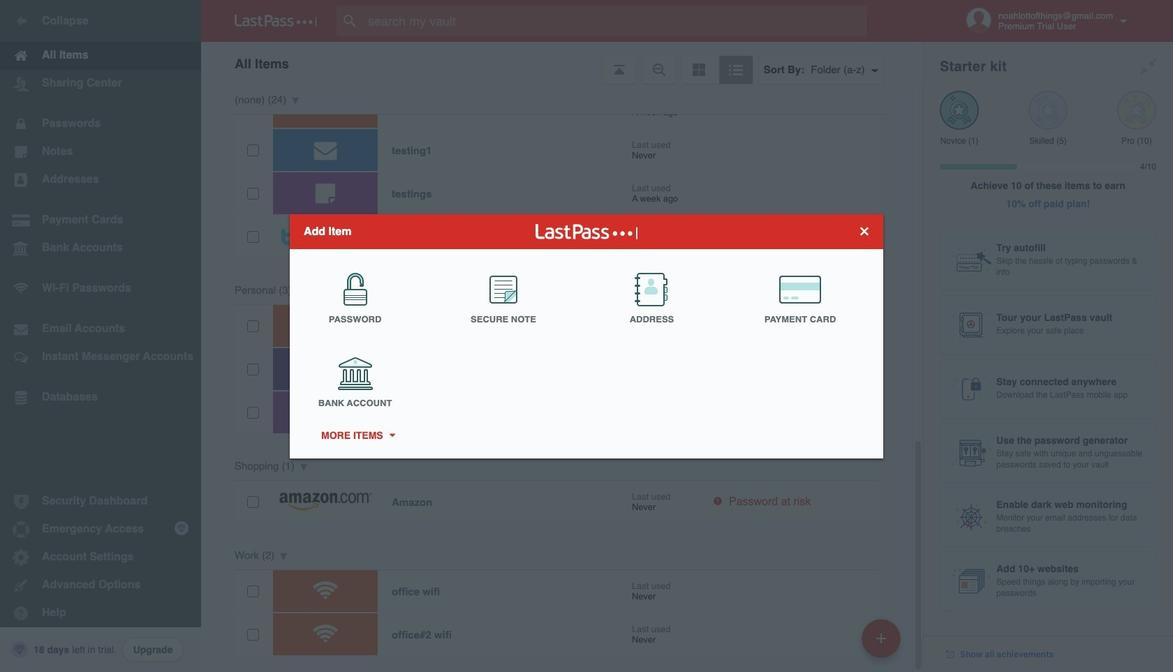 Task type: vqa. For each thing, say whether or not it's contained in the screenshot.
text box
no



Task type: locate. For each thing, give the bounding box(es) containing it.
search my vault text field
[[337, 6, 895, 36]]

main navigation navigation
[[0, 0, 201, 673]]

lastpass image
[[235, 15, 317, 27]]

vault options navigation
[[201, 42, 924, 84]]

caret right image
[[387, 434, 397, 437]]

dialog
[[290, 214, 884, 459]]



Task type: describe. For each thing, give the bounding box(es) containing it.
Search search field
[[337, 6, 895, 36]]

new item image
[[877, 634, 886, 644]]

new item navigation
[[857, 615, 910, 673]]



